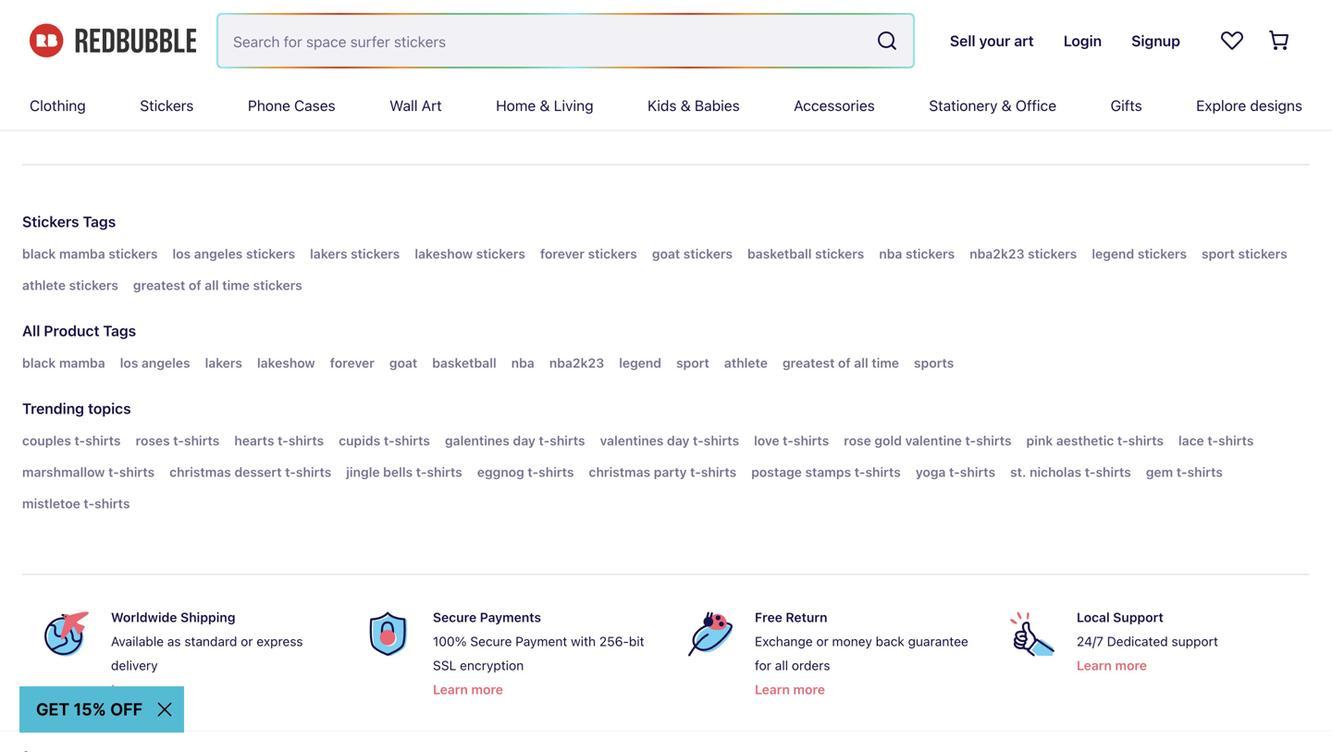 Task type: vqa. For each thing, say whether or not it's contained in the screenshot.
fit inside the View size guide Find your fit
no



Task type: describe. For each thing, give the bounding box(es) containing it.
nba stickers link
[[879, 243, 955, 265]]

nba2k23 for nba2k23
[[549, 355, 604, 371]]

0 horizontal spatial basketball
[[432, 355, 497, 371]]

shirts down lace t-shirts link
[[1188, 464, 1223, 480]]

stickers for stickers
[[140, 97, 194, 114]]

accessories
[[794, 97, 875, 114]]

black mamba stickers link
[[22, 243, 158, 265]]

hearts
[[234, 433, 274, 448]]

nba2k23 stickers
[[970, 246, 1077, 261]]

t- inside christmas party t-shirts link
[[690, 464, 701, 480]]

galentines
[[445, 433, 510, 448]]

1 vertical spatial lakers stickers
[[310, 246, 400, 261]]

1 vertical spatial black mamba stickers
[[22, 246, 158, 261]]

yoga
[[916, 464, 946, 480]]

ssl
[[433, 658, 457, 673]]

bells
[[383, 464, 413, 480]]

1 vertical spatial goat stickers
[[652, 246, 733, 261]]

kids & babies link
[[648, 81, 740, 130]]

secure payments element
[[359, 605, 651, 701]]

forever link
[[330, 352, 375, 374]]

0 vertical spatial basketball
[[1173, 79, 1246, 96]]

exchange
[[755, 634, 813, 649]]

1 vertical spatial los angeles stickers
[[173, 246, 295, 261]]

0 horizontal spatial lakeshow
[[257, 355, 315, 371]]

or inside worldwide shipping available as standard or express delivery learn more
[[241, 634, 253, 649]]

t- inside valentines day t-shirts link
[[693, 433, 704, 448]]

jingle bells t-shirts
[[346, 464, 462, 480]]

cases
[[294, 97, 336, 114]]

hearts t-shirts
[[234, 433, 324, 448]]

t- inside cupids t-shirts link
[[384, 433, 395, 448]]

1 vertical spatial tags
[[103, 322, 136, 340]]

trending
[[22, 400, 84, 417]]

more inside secure payments 100% secure payment with 256-bit ssl encryption learn more
[[471, 682, 503, 697]]

all inside free return exchange or money back guarantee for all orders learn more
[[775, 658, 788, 673]]

los angeles link
[[120, 352, 190, 374]]

1 horizontal spatial forever stickers
[[841, 79, 950, 96]]

0 horizontal spatial lakers
[[205, 355, 242, 371]]

athlete stickers link
[[22, 274, 118, 297]]

rose
[[844, 433, 871, 448]]

eggnog
[[477, 464, 524, 480]]

phone cases link
[[248, 81, 336, 130]]

sport stickers
[[1202, 246, 1288, 261]]

stamps
[[805, 464, 851, 480]]

shirts left st.
[[960, 464, 996, 480]]

t- inside the yoga  t-shirts link
[[949, 464, 960, 480]]

100%
[[433, 634, 467, 649]]

delivery
[[111, 658, 158, 673]]

t- inside galentines day t-shirts link
[[539, 433, 550, 448]]

rose gold valentine t-shirts
[[844, 433, 1012, 448]]

0 vertical spatial mamba
[[101, 79, 153, 96]]

valentines day t-shirts link
[[600, 430, 739, 452]]

athlete for athlete
[[724, 355, 768, 371]]

0 vertical spatial forever
[[841, 79, 891, 96]]

gem t-shirts
[[1146, 464, 1223, 480]]

wall art
[[390, 97, 442, 114]]

shirts right party
[[701, 464, 737, 480]]

shirts right lace
[[1219, 433, 1254, 448]]

mamba for los angeles stickers
[[59, 246, 105, 261]]

sports link
[[914, 352, 954, 374]]

eggnog t-shirts link
[[477, 461, 574, 483]]

angeles for lakers stickers
[[194, 246, 243, 261]]

day for galentines
[[513, 433, 536, 448]]

more inside free return exchange or money back guarantee for all orders learn more
[[793, 682, 825, 697]]

home & living
[[496, 97, 594, 114]]

0 horizontal spatial goat
[[389, 355, 418, 371]]

shirts up gem
[[1129, 433, 1164, 448]]

0 vertical spatial angeles
[[302, 79, 357, 96]]

of for greatest of all time stickers
[[189, 278, 201, 293]]

sport for sport
[[676, 355, 710, 371]]

available
[[111, 634, 164, 649]]

love t-shirts link
[[754, 430, 829, 452]]

valentine
[[905, 433, 962, 448]]

2 vertical spatial forever
[[330, 355, 375, 371]]

christmas dessert t-shirts link
[[169, 461, 332, 483]]

t- inside gem t-shirts link
[[1177, 464, 1188, 480]]

t- inside christmas dessert t-shirts link
[[285, 464, 296, 480]]

free return image
[[688, 612, 733, 656]]

0 vertical spatial basketball stickers
[[1173, 79, 1304, 96]]

living
[[554, 97, 594, 114]]

t- inside rose gold valentine t-shirts link
[[966, 433, 976, 448]]

0 vertical spatial secure
[[433, 610, 477, 625]]

goat link
[[389, 352, 418, 374]]

aesthetic
[[1057, 433, 1114, 448]]

yoga  t-shirts
[[916, 464, 996, 480]]

0 vertical spatial goat stickers
[[1016, 79, 1107, 96]]

local support element
[[1003, 605, 1296, 701]]

1 vertical spatial secure
[[470, 634, 512, 649]]

0 vertical spatial black mamba stickers
[[59, 79, 212, 96]]

athlete link
[[724, 352, 768, 374]]

st. nicholas t-shirts link
[[1011, 461, 1132, 483]]

& for kids
[[681, 97, 691, 114]]

learn inside secure payments 100% secure payment with 256-bit ssl encryption learn more
[[433, 682, 468, 697]]

roses t-shirts
[[136, 433, 220, 448]]

local support 24/7 dedicated support learn more
[[1077, 610, 1219, 673]]

nicholas
[[1030, 464, 1082, 480]]

nba2k23 link
[[549, 352, 604, 374]]

lakers stickers link
[[310, 243, 400, 265]]

shirts down topics
[[85, 433, 121, 448]]

all for greatest of all time stickers
[[205, 278, 219, 293]]

wall
[[390, 97, 418, 114]]

t- inside jingle bells t-shirts link
[[416, 464, 427, 480]]

1 horizontal spatial lakers stickers
[[482, 79, 583, 96]]

t- inside eggnog t-shirts link
[[528, 464, 539, 480]]

t- inside lace t-shirts link
[[1208, 433, 1219, 448]]

postage stamps t-shirts link
[[752, 461, 901, 483]]

athlete stickers
[[22, 278, 118, 293]]

stationery & office link
[[929, 81, 1057, 130]]

los angeles
[[120, 355, 190, 371]]

lace
[[1179, 433, 1205, 448]]

256-
[[600, 634, 629, 649]]

0 vertical spatial tags
[[83, 213, 116, 230]]

st.
[[1011, 464, 1027, 480]]

couples
[[22, 433, 71, 448]]

sport stickers link
[[1202, 243, 1288, 265]]

galentines day t-shirts link
[[445, 430, 585, 452]]

art
[[422, 97, 442, 114]]

t- inside the st. nicholas t-shirts link
[[1085, 464, 1096, 480]]

gem t-shirts link
[[1146, 461, 1223, 483]]

lace t-shirts link
[[1179, 430, 1254, 452]]

roses t-shirts link
[[136, 430, 220, 452]]

1 vertical spatial lakeshow stickers
[[415, 246, 526, 261]]

trending topics
[[22, 400, 131, 417]]

secure payments image
[[366, 612, 411, 656]]

shirts left 'love'
[[704, 433, 739, 448]]

0 vertical spatial los
[[278, 79, 299, 96]]

love
[[754, 433, 780, 448]]

of for greatest of all time
[[838, 355, 851, 371]]

sport link
[[676, 352, 710, 374]]

shirts up 'postage stamps t-shirts'
[[794, 433, 829, 448]]

legend for legend stickers
[[1092, 246, 1135, 261]]

shirts up jingle bells t-shirts
[[395, 433, 430, 448]]

t- inside love t-shirts link
[[783, 433, 794, 448]]

1 vertical spatial stickers link
[[22, 213, 79, 230]]

lakeshow link
[[257, 352, 315, 374]]

explore
[[1197, 97, 1247, 114]]

hearts t-shirts link
[[234, 430, 324, 452]]

postage stamps t-shirts
[[752, 464, 901, 480]]

couples t-shirts link
[[22, 430, 121, 452]]

mistletoe t-shirts
[[22, 496, 130, 511]]

1 vertical spatial lakeshow
[[415, 246, 473, 261]]

shipping
[[180, 610, 235, 625]]

t- inside 'marshmallow t-shirts' link
[[108, 464, 119, 480]]

0 vertical spatial lakeshow
[[650, 79, 715, 96]]

return
[[786, 610, 828, 625]]

los for lakers
[[120, 355, 138, 371]]

1 vertical spatial basketball
[[748, 246, 812, 261]]

trust signals element
[[22, 590, 1310, 716]]

back
[[876, 634, 905, 649]]

0 vertical spatial black
[[59, 79, 97, 96]]

phone
[[248, 97, 290, 114]]

day for valentines
[[667, 433, 690, 448]]

more inside worldwide shipping available as standard or express delivery learn more
[[149, 682, 181, 697]]

learn inside free return exchange or money back guarantee for all orders learn more
[[755, 682, 790, 697]]

cupids
[[339, 433, 381, 448]]



Task type: locate. For each thing, give the bounding box(es) containing it.
lace t-shirts
[[1179, 433, 1254, 448]]

learn down delivery
[[111, 682, 146, 697]]

gold
[[875, 433, 902, 448]]

time down los angeles stickers link
[[222, 278, 250, 293]]

learn down 24/7
[[1077, 658, 1112, 673]]

postage
[[752, 464, 802, 480]]

los inside los angeles link
[[120, 355, 138, 371]]

2 vertical spatial angeles
[[142, 355, 190, 371]]

black for los angeles stickers
[[22, 246, 56, 261]]

0 horizontal spatial nba2k23
[[549, 355, 604, 371]]

marshmallow
[[22, 464, 105, 480]]

t- right the cupids
[[384, 433, 395, 448]]

1 horizontal spatial basketball stickers
[[1173, 79, 1304, 96]]

time inside 'greatest of all time' link
[[872, 355, 899, 371]]

christmas down roses t-shirts link
[[169, 464, 231, 480]]

1 vertical spatial legend
[[619, 355, 662, 371]]

1 horizontal spatial lakeshow
[[415, 246, 473, 261]]

or
[[241, 634, 253, 649], [817, 634, 829, 649]]

t- up christmas party t-shirts on the bottom of page
[[693, 433, 704, 448]]

goat right forever link
[[389, 355, 418, 371]]

black mamba stickers up athlete stickers
[[22, 246, 158, 261]]

shirts inside "link"
[[866, 464, 901, 480]]

home & living link
[[496, 81, 594, 130]]

nba left nba2k23 link
[[511, 355, 535, 371]]

2 & from the left
[[681, 97, 691, 114]]

t- inside couples t-shirts link
[[74, 433, 85, 448]]

topics
[[88, 400, 131, 417]]

shirts right hearts
[[289, 433, 324, 448]]

nba2k23 for nba2k23 stickers
[[970, 246, 1025, 261]]

stickers
[[156, 79, 212, 96], [361, 79, 416, 96], [528, 79, 583, 96], [719, 79, 774, 96], [894, 79, 950, 96], [1052, 79, 1107, 96], [1249, 79, 1304, 96], [109, 246, 158, 261], [246, 246, 295, 261], [351, 246, 400, 261], [476, 246, 526, 261], [588, 246, 637, 261], [684, 246, 733, 261], [815, 246, 865, 261], [906, 246, 955, 261], [1028, 246, 1077, 261], [1138, 246, 1187, 261], [1239, 246, 1288, 261], [69, 278, 118, 293], [253, 278, 302, 293]]

product
[[44, 322, 99, 340]]

los for lakers stickers
[[173, 246, 191, 261]]

all left sports
[[854, 355, 869, 371]]

t- right party
[[690, 464, 701, 480]]

cupids t-shirts link
[[339, 430, 430, 452]]

1 horizontal spatial goat
[[652, 246, 680, 261]]

0 vertical spatial stickers
[[140, 97, 194, 114]]

stickers up black mamba stickers link
[[22, 213, 79, 230]]

shirts down 'marshmallow t-shirts' link
[[94, 496, 130, 511]]

designs
[[1251, 97, 1303, 114]]

1 horizontal spatial goat stickers
[[1016, 79, 1107, 96]]

stickers link down redbubble logo
[[140, 81, 194, 130]]

los up topics
[[120, 355, 138, 371]]

1 horizontal spatial christmas
[[589, 464, 651, 480]]

sport right legend stickers
[[1202, 246, 1235, 261]]

valentines day t-shirts
[[600, 433, 739, 448]]

& inside kids & babies "link"
[[681, 97, 691, 114]]

24/7
[[1077, 634, 1104, 649]]

forever stickers link
[[540, 243, 637, 265]]

learn down the ssl
[[433, 682, 468, 697]]

0 horizontal spatial all
[[205, 278, 219, 293]]

greatest for greatest of all time stickers
[[133, 278, 185, 293]]

legend stickers link
[[1092, 243, 1187, 265]]

learn down for
[[755, 682, 790, 697]]

t- inside pink aesthetic t-shirts link
[[1118, 433, 1129, 448]]

t- right gem
[[1177, 464, 1188, 480]]

party
[[654, 464, 687, 480]]

cupids t-shirts
[[339, 433, 430, 448]]

1 & from the left
[[540, 97, 550, 114]]

t- right yoga
[[949, 464, 960, 480]]

greatest
[[133, 278, 185, 293], [783, 355, 835, 371]]

mamba down redbubble logo
[[101, 79, 153, 96]]

1 vertical spatial all
[[854, 355, 869, 371]]

1 vertical spatial basketball stickers
[[748, 246, 865, 261]]

t- right dessert
[[285, 464, 296, 480]]

2 horizontal spatial angeles
[[302, 79, 357, 96]]

black
[[59, 79, 97, 96], [22, 246, 56, 261], [22, 355, 56, 371]]

angeles left the lakers link
[[142, 355, 190, 371]]

shirts up eggnog t-shirts
[[550, 433, 585, 448]]

stickers link up black mamba stickers link
[[22, 213, 79, 230]]

christmas down valentines
[[589, 464, 651, 480]]

2 vertical spatial lakeshow
[[257, 355, 315, 371]]

nba right "basketball stickers" link
[[879, 246, 903, 261]]

secure up encryption
[[470, 634, 512, 649]]

love t-shirts
[[754, 433, 829, 448]]

1 horizontal spatial athlete
[[724, 355, 768, 371]]

greatest for greatest of all time
[[783, 355, 835, 371]]

1 horizontal spatial nba2k23
[[970, 246, 1025, 261]]

0 vertical spatial greatest
[[133, 278, 185, 293]]

learn more link for worldwide shipping available as standard or express delivery learn more
[[111, 679, 181, 701]]

black mamba link
[[22, 352, 105, 374]]

home
[[496, 97, 536, 114]]

stickers for stickers tags
[[22, 213, 79, 230]]

shirts down galentines
[[427, 464, 462, 480]]

2 horizontal spatial basketball
[[1173, 79, 1246, 96]]

support
[[1172, 634, 1219, 649]]

0 vertical spatial forever stickers
[[841, 79, 950, 96]]

t- up eggnog t-shirts
[[539, 433, 550, 448]]

0 horizontal spatial lakers stickers
[[310, 246, 400, 261]]

stationery & office
[[929, 97, 1057, 114]]

1 vertical spatial forever stickers
[[540, 246, 637, 261]]

goat stickers link
[[652, 243, 733, 265]]

t- down rose
[[855, 464, 866, 480]]

time left sports
[[872, 355, 899, 371]]

tags up los angeles
[[103, 322, 136, 340]]

galentines day t-shirts
[[445, 433, 585, 448]]

of down los angeles stickers link
[[189, 278, 201, 293]]

2 horizontal spatial lakers
[[482, 79, 524, 96]]

lakers
[[482, 79, 524, 96], [310, 246, 347, 261], [205, 355, 242, 371]]

& right kids
[[681, 97, 691, 114]]

or left express
[[241, 634, 253, 649]]

0 horizontal spatial forever
[[330, 355, 375, 371]]

nba for nba
[[511, 355, 535, 371]]

& inside the "home & living" link
[[540, 97, 550, 114]]

eggnog t-shirts
[[477, 464, 574, 480]]

2 horizontal spatial los
[[278, 79, 299, 96]]

jingle bells t-shirts link
[[346, 461, 462, 483]]

worldwide shipping element
[[37, 605, 329, 701]]

christmas party t-shirts link
[[589, 461, 737, 483]]

black for los angeles
[[22, 355, 56, 371]]

1 christmas from the left
[[169, 464, 231, 480]]

standard
[[184, 634, 237, 649]]

0 horizontal spatial nba
[[511, 355, 535, 371]]

learn inside 'local support 24/7 dedicated support learn more'
[[1077, 658, 1112, 673]]

stickers down redbubble logo
[[140, 97, 194, 114]]

none field search term
[[218, 15, 913, 67]]

1 horizontal spatial of
[[838, 355, 851, 371]]

1 vertical spatial goat
[[652, 246, 680, 261]]

0 vertical spatial stickers link
[[140, 81, 194, 130]]

for
[[755, 658, 772, 673]]

1 vertical spatial lakers
[[310, 246, 347, 261]]

0 horizontal spatial goat stickers
[[652, 246, 733, 261]]

shirts right roses
[[184, 433, 220, 448]]

basketball left nba link
[[432, 355, 497, 371]]

2 horizontal spatial all
[[854, 355, 869, 371]]

more down dedicated at the right of page
[[1115, 658, 1147, 673]]

angeles for lakers
[[142, 355, 190, 371]]

los inside los angeles stickers link
[[173, 246, 191, 261]]

explore designs link
[[1197, 81, 1303, 130]]

t- right 'aesthetic'
[[1118, 433, 1129, 448]]

None field
[[24, 0, 1308, 51], [218, 15, 913, 67], [24, 0, 1308, 51]]

0 vertical spatial goat
[[1016, 79, 1048, 96]]

lakers inside lakers stickers link
[[310, 246, 347, 261]]

tags up black mamba stickers link
[[83, 213, 116, 230]]

express
[[257, 634, 303, 649]]

goat right forever stickers link
[[652, 246, 680, 261]]

day
[[513, 433, 536, 448], [667, 433, 690, 448]]

1 vertical spatial nba2k23
[[549, 355, 604, 371]]

0 vertical spatial los angeles stickers
[[278, 79, 416, 96]]

more
[[1115, 658, 1147, 673], [149, 682, 181, 697], [471, 682, 503, 697], [793, 682, 825, 697]]

t- right bells
[[416, 464, 427, 480]]

yoga  t-shirts link
[[916, 461, 996, 483]]

los up phone cases on the top left
[[278, 79, 299, 96]]

2 day from the left
[[667, 433, 690, 448]]

goat up office
[[1016, 79, 1048, 96]]

&
[[540, 97, 550, 114], [681, 97, 691, 114], [1002, 97, 1012, 114]]

time for greatest of all time stickers
[[222, 278, 250, 293]]

menu bar containing clothing
[[30, 81, 1303, 130]]

worldwide shipping image
[[44, 612, 89, 656]]

time for greatest of all time
[[872, 355, 899, 371]]

black mamba stickers down redbubble logo
[[59, 79, 212, 96]]

los up greatest of all time stickers at the left
[[173, 246, 191, 261]]

stickers tags
[[22, 213, 116, 230]]

0 horizontal spatial stickers
[[22, 213, 79, 230]]

lakeshow stickers link
[[415, 243, 526, 265]]

0 vertical spatial all
[[205, 278, 219, 293]]

greatest of all time
[[783, 355, 899, 371]]

couples t-shirts
[[22, 433, 121, 448]]

mistletoe t-shirts link
[[22, 493, 130, 515]]

0 horizontal spatial time
[[222, 278, 250, 293]]

angeles up greatest of all time stickers at the left
[[194, 246, 243, 261]]

black inside black mamba link
[[22, 355, 56, 371]]

0 horizontal spatial los
[[120, 355, 138, 371]]

legend right nba2k23 stickers
[[1092, 246, 1135, 261]]

angeles inside los angeles link
[[142, 355, 190, 371]]

nba link
[[511, 352, 535, 374]]

& inside stationery & office link
[[1002, 97, 1012, 114]]

1 vertical spatial athlete
[[724, 355, 768, 371]]

1 day from the left
[[513, 433, 536, 448]]

office
[[1016, 97, 1057, 114]]

t- inside roses t-shirts link
[[173, 433, 184, 448]]

nba2k23
[[970, 246, 1025, 261], [549, 355, 604, 371]]

christmas for christmas dessert t-shirts
[[169, 464, 231, 480]]

stickers inside 'menu bar'
[[140, 97, 194, 114]]

christmas for christmas party t-shirts
[[589, 464, 651, 480]]

shirts down galentines day t-shirts link
[[539, 464, 574, 480]]

goat stickers
[[1016, 79, 1107, 96], [652, 246, 733, 261]]

los angeles stickers up greatest of all time stickers at the left
[[173, 246, 295, 261]]

legend left sport link
[[619, 355, 662, 371]]

2 horizontal spatial goat
[[1016, 79, 1048, 96]]

greatest of all time stickers
[[133, 278, 302, 293]]

nba for nba stickers
[[879, 246, 903, 261]]

all product tags
[[22, 322, 136, 340]]

basketball up explore
[[1173, 79, 1246, 96]]

bit
[[629, 634, 645, 649]]

forever up accessories
[[841, 79, 891, 96]]

time inside greatest of all time stickers link
[[222, 278, 250, 293]]

1 vertical spatial nba
[[511, 355, 535, 371]]

black inside black mamba stickers link
[[22, 246, 56, 261]]

gifts
[[1111, 97, 1143, 114]]

0 vertical spatial legend
[[1092, 246, 1135, 261]]

1 horizontal spatial greatest
[[783, 355, 835, 371]]

day up party
[[667, 433, 690, 448]]

0 vertical spatial sport
[[1202, 246, 1235, 261]]

christmas
[[169, 464, 231, 480], [589, 464, 651, 480]]

1 vertical spatial time
[[872, 355, 899, 371]]

t- up mistletoe t-shirts
[[108, 464, 119, 480]]

kids & babies
[[648, 97, 740, 114]]

lakeshow right lakers stickers link
[[415, 246, 473, 261]]

or up orders
[[817, 634, 829, 649]]

explore designs
[[1197, 97, 1303, 114]]

2 vertical spatial basketball
[[432, 355, 497, 371]]

0 horizontal spatial lakeshow stickers
[[415, 246, 526, 261]]

learn more link for free return exchange or money back guarantee for all orders learn more
[[755, 679, 825, 701]]

menu bar
[[30, 81, 1303, 130]]

shirts down hearts t-shirts link
[[296, 464, 332, 480]]

3 & from the left
[[1002, 97, 1012, 114]]

None search field
[[31, 16, 1264, 35]]

2 christmas from the left
[[589, 464, 651, 480]]

athlete for athlete stickers
[[22, 278, 66, 293]]

or inside free return exchange or money back guarantee for all orders learn more
[[817, 634, 829, 649]]

learn more link for secure payments 100% secure payment with 256-bit ssl encryption learn more
[[433, 679, 503, 701]]

athlete right sport link
[[724, 355, 768, 371]]

mamba down all product tags
[[59, 355, 105, 371]]

shirts down roses
[[119, 464, 155, 480]]

& for home
[[540, 97, 550, 114]]

as
[[167, 634, 181, 649]]

local
[[1077, 610, 1110, 625]]

t- right lace
[[1208, 433, 1219, 448]]

greatest down black mamba stickers link
[[133, 278, 185, 293]]

1 horizontal spatial or
[[817, 634, 829, 649]]

0 horizontal spatial sport
[[676, 355, 710, 371]]

t- right 'love'
[[783, 433, 794, 448]]

2 horizontal spatial &
[[1002, 97, 1012, 114]]

2 horizontal spatial lakeshow
[[650, 79, 715, 96]]

day up eggnog t-shirts
[[513, 433, 536, 448]]

1 horizontal spatial &
[[681, 97, 691, 114]]

0 horizontal spatial or
[[241, 634, 253, 649]]

0 horizontal spatial legend
[[619, 355, 662, 371]]

0 vertical spatial athlete
[[22, 278, 66, 293]]

black down stickers tags
[[22, 246, 56, 261]]

1 or from the left
[[241, 634, 253, 649]]

nba2k23 right nba link
[[549, 355, 604, 371]]

1 horizontal spatial legend
[[1092, 246, 1135, 261]]

learn inside worldwide shipping available as standard or express delivery learn more
[[111, 682, 146, 697]]

support
[[1113, 610, 1164, 625]]

pink aesthetic t-shirts
[[1027, 433, 1164, 448]]

greatest of all time link
[[783, 352, 899, 374]]

shirts
[[85, 433, 121, 448], [184, 433, 220, 448], [289, 433, 324, 448], [395, 433, 430, 448], [550, 433, 585, 448], [704, 433, 739, 448], [794, 433, 829, 448], [976, 433, 1012, 448], [1129, 433, 1164, 448], [1219, 433, 1254, 448], [119, 464, 155, 480], [296, 464, 332, 480], [427, 464, 462, 480], [539, 464, 574, 480], [701, 464, 737, 480], [866, 464, 901, 480], [960, 464, 996, 480], [1096, 464, 1132, 480], [1188, 464, 1223, 480], [94, 496, 130, 511]]

1 horizontal spatial stickers
[[140, 97, 194, 114]]

st. nicholas t-shirts
[[1011, 464, 1132, 480]]

black mamba
[[22, 355, 105, 371]]

legend link
[[619, 352, 662, 374]]

black up clothing
[[59, 79, 97, 96]]

free return element
[[681, 605, 973, 701]]

all for greatest of all time
[[854, 355, 869, 371]]

0 vertical spatial time
[[222, 278, 250, 293]]

sport for sport stickers
[[1202, 246, 1235, 261]]

greatest of all time stickers link
[[133, 274, 302, 297]]

angeles up cases
[[302, 79, 357, 96]]

secure up 100%
[[433, 610, 477, 625]]

clothing link
[[30, 81, 86, 130]]

sport
[[1202, 246, 1235, 261], [676, 355, 710, 371]]

shirts up st.
[[976, 433, 1012, 448]]

lakeshow stickers
[[650, 79, 774, 96], [415, 246, 526, 261]]

t- inside postage stamps t-shirts "link"
[[855, 464, 866, 480]]

worldwide
[[111, 610, 177, 625]]

2 vertical spatial los
[[120, 355, 138, 371]]

1 vertical spatial angeles
[[194, 246, 243, 261]]

basketball stickers
[[1173, 79, 1304, 96], [748, 246, 865, 261]]

1 horizontal spatial time
[[872, 355, 899, 371]]

learn more link inside secure payments "element"
[[433, 679, 503, 701]]

0 vertical spatial nba2k23
[[970, 246, 1025, 261]]

learn more link inside local support element
[[1077, 655, 1147, 677]]

redbubble logo image
[[30, 24, 196, 58]]

0 vertical spatial lakeshow stickers
[[650, 79, 774, 96]]

nba2k23 stickers link
[[970, 243, 1077, 265]]

lakeshow up kids & babies
[[650, 79, 715, 96]]

0 horizontal spatial &
[[540, 97, 550, 114]]

los
[[278, 79, 299, 96], [173, 246, 191, 261], [120, 355, 138, 371]]

2 horizontal spatial forever
[[841, 79, 891, 96]]

clothing
[[30, 97, 86, 114]]

0 vertical spatial lakers
[[482, 79, 524, 96]]

marshmallow t-shirts link
[[22, 461, 155, 483]]

legend for legend
[[619, 355, 662, 371]]

0 horizontal spatial day
[[513, 433, 536, 448]]

all right for
[[775, 658, 788, 673]]

pink
[[1027, 433, 1053, 448]]

1 horizontal spatial sport
[[1202, 246, 1235, 261]]

mamba up athlete stickers
[[59, 246, 105, 261]]

0 horizontal spatial angeles
[[142, 355, 190, 371]]

1 vertical spatial of
[[838, 355, 851, 371]]

2 or from the left
[[817, 634, 829, 649]]

encryption
[[460, 658, 524, 673]]

more inside 'local support 24/7 dedicated support learn more'
[[1115, 658, 1147, 673]]

t- right roses
[[173, 433, 184, 448]]

forever right lakeshow stickers link
[[540, 246, 585, 261]]

mamba for los angeles
[[59, 355, 105, 371]]

all down los angeles stickers link
[[205, 278, 219, 293]]

& left office
[[1002, 97, 1012, 114]]

mistletoe
[[22, 496, 80, 511]]

angeles inside los angeles stickers link
[[194, 246, 243, 261]]

learn more link down the ssl
[[433, 679, 503, 701]]

learn more link inside "free return" element
[[755, 679, 825, 701]]

learn more link
[[1077, 655, 1147, 677], [111, 679, 181, 701], [433, 679, 503, 701], [755, 679, 825, 701]]

1 horizontal spatial angeles
[[194, 246, 243, 261]]

1 horizontal spatial los
[[173, 246, 191, 261]]

learn more link down orders
[[755, 679, 825, 701]]

lakers link
[[205, 352, 242, 374]]

learn more link inside worldwide shipping element
[[111, 679, 181, 701]]

1 vertical spatial stickers
[[22, 213, 79, 230]]

0 horizontal spatial christmas
[[169, 464, 231, 480]]

t- inside hearts t-shirts link
[[278, 433, 289, 448]]

0 horizontal spatial greatest
[[133, 278, 185, 293]]

& for stationery
[[1002, 97, 1012, 114]]

shirts down the gold at bottom right
[[866, 464, 901, 480]]

stickers
[[140, 97, 194, 114], [22, 213, 79, 230]]

learn more link down 24/7
[[1077, 655, 1147, 677]]

1 horizontal spatial all
[[775, 658, 788, 673]]

shirts down pink aesthetic t-shirts link
[[1096, 464, 1132, 480]]

t- right eggnog
[[528, 464, 539, 480]]

0 horizontal spatial of
[[189, 278, 201, 293]]

0 horizontal spatial forever stickers
[[540, 246, 637, 261]]

local support image
[[1011, 612, 1055, 656]]

basketball stickers link
[[748, 243, 865, 265]]

t- inside mistletoe t-shirts link
[[84, 496, 94, 511]]

learn more link down delivery
[[111, 679, 181, 701]]

1 horizontal spatial forever
[[540, 246, 585, 261]]

2 vertical spatial black
[[22, 355, 56, 371]]

los angeles stickers up cases
[[278, 79, 416, 96]]

0 horizontal spatial athlete
[[22, 278, 66, 293]]

Search term search field
[[218, 15, 869, 67]]

1 vertical spatial greatest
[[783, 355, 835, 371]]

t- up yoga  t-shirts
[[966, 433, 976, 448]]

learn more link for local support 24/7 dedicated support learn more
[[1077, 655, 1147, 677]]

1 vertical spatial los
[[173, 246, 191, 261]]

athlete up all
[[22, 278, 66, 293]]

more down encryption
[[471, 682, 503, 697]]



